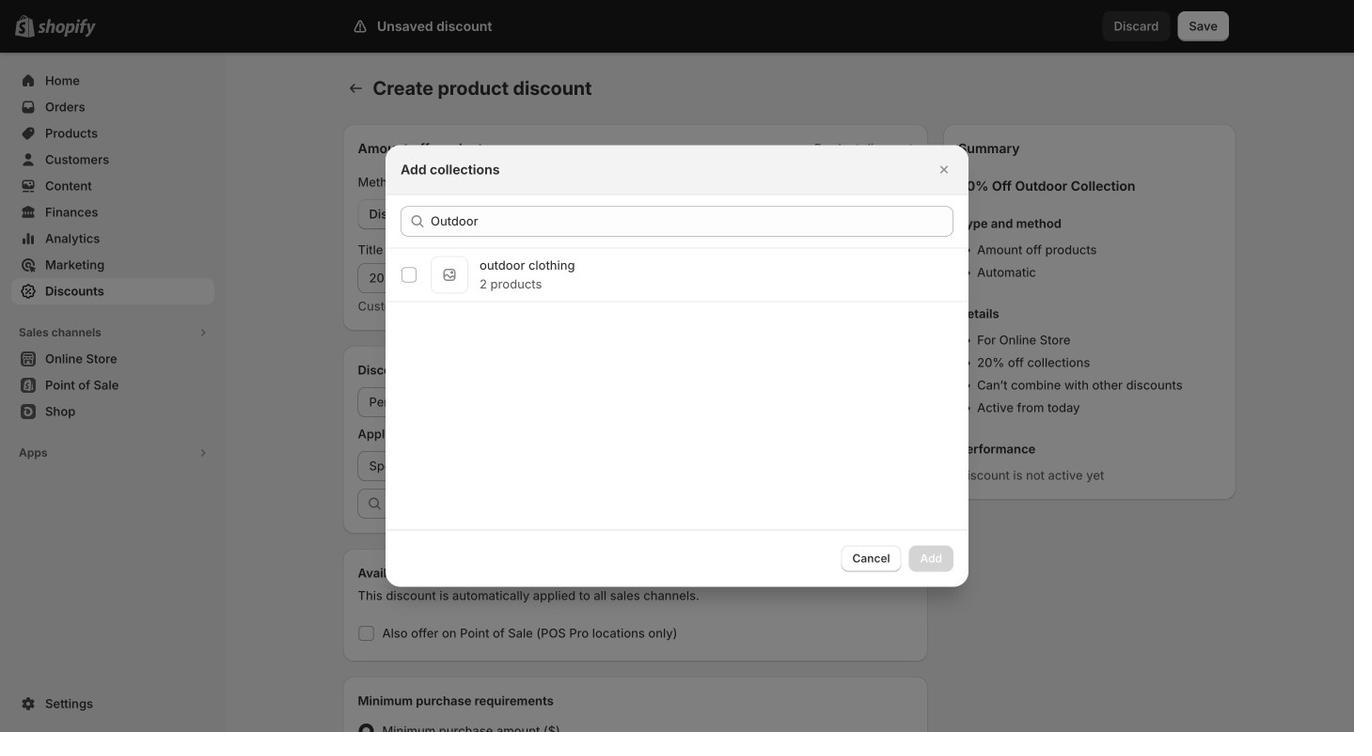 Task type: vqa. For each thing, say whether or not it's contained in the screenshot.
shopify image
yes



Task type: locate. For each thing, give the bounding box(es) containing it.
dialog
[[0, 145, 1355, 588]]



Task type: describe. For each thing, give the bounding box(es) containing it.
shopify image
[[38, 19, 96, 37]]

Search collections text field
[[431, 207, 954, 237]]



